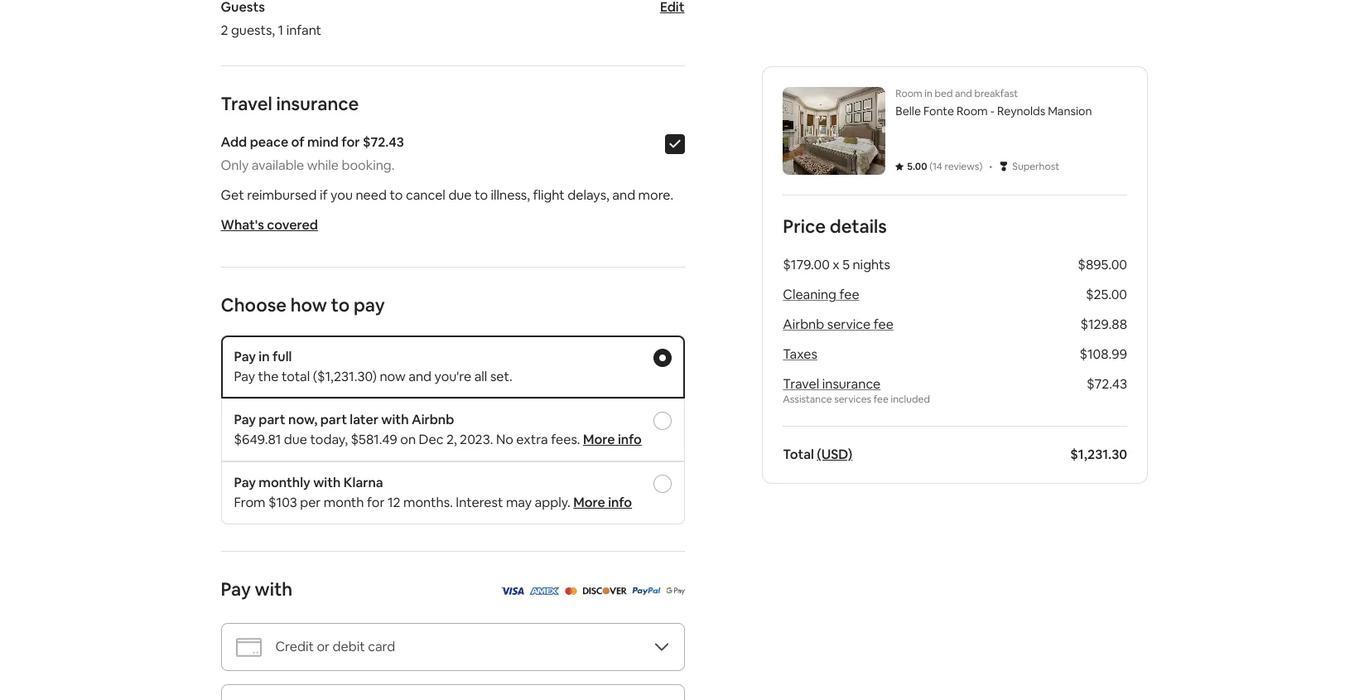Task type: locate. For each thing, give the bounding box(es) containing it.
2023.
[[460, 431, 493, 448]]

cleaning
[[783, 286, 836, 303]]

None radio
[[653, 349, 672, 367], [653, 412, 672, 430], [653, 349, 672, 367], [653, 412, 672, 430]]

for inside add peace of mind for $72.43 only available while booking.
[[342, 133, 360, 151]]

0 vertical spatial insurance
[[276, 92, 359, 115]]

more right apply. on the left of page
[[574, 494, 606, 511]]

part
[[259, 411, 286, 428], [320, 411, 347, 428]]

0 vertical spatial due
[[449, 186, 472, 204]]

-
[[990, 104, 995, 118]]

0 horizontal spatial in
[[259, 348, 270, 365]]

belle
[[895, 104, 921, 118]]

to left illness,
[[475, 186, 488, 204]]

due
[[449, 186, 472, 204], [284, 431, 307, 448]]

for right mind
[[342, 133, 360, 151]]

1 vertical spatial travel insurance
[[783, 375, 881, 393]]

in inside room in bed and breakfast belle fonte room - reynolds mansion
[[924, 87, 932, 100]]

insurance
[[276, 92, 359, 115], [822, 375, 881, 393]]

more
[[583, 431, 615, 448], [574, 494, 606, 511]]

more inside pay part now, part later with airbnb $649.81 due today,  $581.49 on dec 2, 2023. no extra fees. more info
[[583, 431, 615, 448]]

pay up credit card 'image' at the left bottom of the page
[[221, 577, 251, 601]]

debit
[[333, 638, 365, 655]]

1 vertical spatial with
[[313, 474, 341, 491]]

room in bed and breakfast belle fonte room - reynolds mansion
[[895, 87, 1092, 118]]

0 vertical spatial with
[[381, 411, 409, 428]]

pay for with
[[221, 577, 251, 601]]

0 vertical spatial travel insurance
[[221, 92, 359, 115]]

with
[[381, 411, 409, 428], [313, 474, 341, 491], [255, 577, 293, 601]]

room
[[895, 87, 922, 100], [956, 104, 988, 118]]

travel
[[221, 92, 272, 115], [783, 375, 819, 393]]

price
[[783, 215, 826, 238]]

and left the more.
[[613, 186, 636, 204]]

more info button for pay monthly with klarna from $103 per month for 12 months. interest may apply. more info
[[574, 494, 632, 511]]

of
[[291, 133, 305, 151]]

fee right the "services"
[[873, 393, 888, 406]]

pay for part
[[234, 411, 256, 428]]

for left 12 at the bottom of page
[[367, 494, 385, 511]]

and right the now
[[409, 368, 432, 385]]

1 vertical spatial airbnb
[[412, 411, 454, 428]]

1
[[278, 22, 284, 39]]

0 horizontal spatial $72.43
[[363, 133, 404, 151]]

paypal image right mastercard image
[[632, 582, 661, 599]]

cancel
[[406, 186, 446, 204]]

0 vertical spatial $72.43
[[363, 133, 404, 151]]

what's covered
[[221, 216, 318, 234]]

more info button right fees.
[[583, 431, 642, 448]]

apply.
[[535, 494, 571, 511]]

($1,231.30)
[[313, 368, 377, 385]]

pay inside pay part now, part later with airbnb $649.81 due today,  $581.49 on dec 2, 2023. no extra fees. more info
[[234, 411, 256, 428]]

cleaning fee
[[783, 286, 859, 303]]

fee up service
[[839, 286, 859, 303]]

delays,
[[568, 186, 610, 204]]

2 horizontal spatial with
[[381, 411, 409, 428]]

info right fees.
[[618, 431, 642, 448]]

0 vertical spatial travel
[[221, 92, 272, 115]]

info inside pay part now, part later with airbnb $649.81 due today,  $581.49 on dec 2, 2023. no extra fees. more info
[[618, 431, 642, 448]]

2 american express card image from the top
[[529, 587, 560, 595]]

more info button right apply. on the left of page
[[574, 494, 632, 511]]

pay part now, part later with airbnb $649.81 due today,  $581.49 on dec 2, 2023. no extra fees. more info
[[234, 411, 642, 448]]

paypal image right mastercard icon
[[632, 587, 661, 595]]

discover card image right mastercard image
[[582, 582, 627, 599]]

1 vertical spatial and
[[613, 186, 636, 204]]

$103
[[268, 494, 297, 511]]

in left bed
[[924, 87, 932, 100]]

room left -
[[956, 104, 988, 118]]

mind
[[307, 133, 339, 151]]

travel down taxes button in the right of the page
[[783, 375, 819, 393]]

add
[[221, 133, 247, 151]]

1 horizontal spatial $72.43
[[1087, 375, 1127, 393]]

pay up $649.81
[[234, 411, 256, 428]]

(usd)
[[817, 446, 852, 463]]

1 vertical spatial due
[[284, 431, 307, 448]]

and inside pay in full pay the total ($1,231.30) now and you're all set.
[[409, 368, 432, 385]]

info right apply. on the left of page
[[608, 494, 632, 511]]

1 horizontal spatial for
[[367, 494, 385, 511]]

mansion
[[1048, 104, 1092, 118]]

in inside pay in full pay the total ($1,231.30) now and you're all set.
[[259, 348, 270, 365]]

with inside pay part now, part later with airbnb $649.81 due today,  $581.49 on dec 2, 2023. no extra fees. more info
[[381, 411, 409, 428]]

illness,
[[491, 186, 530, 204]]

2 vertical spatial with
[[255, 577, 293, 601]]

pay inside pay monthly with klarna from $103 per month for 12 months. interest may apply. more info
[[234, 474, 256, 491]]

per
[[300, 494, 321, 511]]

1 vertical spatial more
[[574, 494, 606, 511]]

0 vertical spatial fee
[[839, 286, 859, 303]]

airbnb up dec
[[412, 411, 454, 428]]

service
[[827, 316, 871, 333]]

pay up from
[[234, 474, 256, 491]]

in for room
[[924, 87, 932, 100]]

$72.43 up booking.
[[363, 133, 404, 151]]

1 vertical spatial insurance
[[822, 375, 881, 393]]

travel up add
[[221, 92, 272, 115]]

get
[[221, 186, 244, 204]]

airbnb service fee button
[[783, 316, 893, 333]]

0 horizontal spatial due
[[284, 431, 307, 448]]

0 vertical spatial more info button
[[583, 431, 642, 448]]

$129.88
[[1080, 316, 1127, 333]]

with up "on"
[[381, 411, 409, 428]]

included
[[891, 393, 930, 406]]

1 horizontal spatial part
[[320, 411, 347, 428]]

0 horizontal spatial travel
[[221, 92, 272, 115]]

1 vertical spatial in
[[259, 348, 270, 365]]

with up credit
[[255, 577, 293, 601]]

$72.43 down $108.99
[[1087, 375, 1127, 393]]

0 vertical spatial in
[[924, 87, 932, 100]]

0 vertical spatial more
[[583, 431, 615, 448]]

0 horizontal spatial airbnb
[[412, 411, 454, 428]]

1 vertical spatial info
[[608, 494, 632, 511]]

0 vertical spatial and
[[955, 87, 972, 100]]

credit or debit card
[[275, 638, 395, 655]]

discover card image
[[582, 582, 627, 599], [582, 587, 627, 595]]

1 horizontal spatial room
[[956, 104, 988, 118]]

reynolds
[[997, 104, 1045, 118]]

pay for monthly
[[234, 474, 256, 491]]

part up $649.81
[[259, 411, 286, 428]]

more info button for pay part now, part later with airbnb $649.81 due today,  $581.49 on dec 2, 2023. no extra fees. more info
[[583, 431, 642, 448]]

0 horizontal spatial insurance
[[276, 92, 359, 115]]

available
[[252, 157, 304, 174]]

taxes
[[783, 345, 817, 363]]

due right cancel
[[449, 186, 472, 204]]

choose
[[221, 293, 287, 316]]

travel insurance down 'taxes'
[[783, 375, 881, 393]]

1 discover card image from the top
[[582, 582, 627, 599]]

american express card image
[[529, 582, 560, 599], [529, 587, 560, 595]]

airbnb up 'taxes'
[[783, 316, 824, 333]]

bed
[[934, 87, 953, 100]]

1 horizontal spatial travel insurance
[[783, 375, 881, 393]]

part up today,
[[320, 411, 347, 428]]

fee right service
[[873, 316, 893, 333]]

0 horizontal spatial room
[[895, 87, 922, 100]]

cleaning fee button
[[783, 286, 859, 303]]

0 vertical spatial for
[[342, 133, 360, 151]]

in for pay
[[259, 348, 270, 365]]

1 horizontal spatial in
[[924, 87, 932, 100]]

travel insurance
[[221, 92, 359, 115], [783, 375, 881, 393]]

the
[[258, 368, 279, 385]]

mastercard image
[[565, 587, 577, 595]]

superhost
[[1012, 160, 1059, 173]]

on
[[400, 431, 416, 448]]

1 paypal image from the top
[[632, 582, 661, 599]]

google pay image
[[666, 582, 685, 599], [666, 587, 685, 595]]

$72.43
[[363, 133, 404, 151], [1087, 375, 1127, 393]]

$581.49
[[351, 431, 397, 448]]

flight
[[533, 186, 565, 204]]

pay
[[234, 348, 256, 365], [234, 368, 255, 385], [234, 411, 256, 428], [234, 474, 256, 491], [221, 577, 251, 601]]

2 vertical spatial and
[[409, 368, 432, 385]]

monthly
[[259, 474, 310, 491]]

discover card image right mastercard icon
[[582, 587, 627, 595]]

1 vertical spatial fee
[[873, 316, 893, 333]]

month
[[324, 494, 364, 511]]

fee
[[839, 286, 859, 303], [873, 316, 893, 333], [873, 393, 888, 406]]

0 horizontal spatial part
[[259, 411, 286, 428]]

1 vertical spatial more info button
[[574, 494, 632, 511]]

1 horizontal spatial due
[[449, 186, 472, 204]]

travel insurance up of
[[221, 92, 359, 115]]

0 vertical spatial room
[[895, 87, 922, 100]]

for inside pay monthly with klarna from $103 per month for 12 months. interest may apply. more info
[[367, 494, 385, 511]]

reimbursed
[[247, 186, 317, 204]]

None radio
[[653, 475, 672, 493]]

0 horizontal spatial and
[[409, 368, 432, 385]]

dec
[[419, 431, 444, 448]]

american express card image left mastercard icon
[[529, 587, 560, 595]]

info inside pay monthly with klarna from $103 per month for 12 months. interest may apply. more info
[[608, 494, 632, 511]]

1 horizontal spatial with
[[313, 474, 341, 491]]

total
[[282, 368, 310, 385]]

room up "belle"
[[895, 87, 922, 100]]

choose how to pay
[[221, 293, 385, 316]]

2 paypal image from the top
[[632, 587, 661, 595]]

0 vertical spatial info
[[618, 431, 642, 448]]

guests,
[[231, 22, 275, 39]]

airbnb service fee
[[783, 316, 893, 333]]

0 vertical spatial airbnb
[[783, 316, 824, 333]]

0 horizontal spatial for
[[342, 133, 360, 151]]

more right fees.
[[583, 431, 615, 448]]

2 horizontal spatial and
[[955, 87, 972, 100]]

(
[[929, 160, 932, 173]]

set.
[[490, 368, 513, 385]]

pay left the
[[234, 368, 255, 385]]

and right bed
[[955, 87, 972, 100]]

due down now,
[[284, 431, 307, 448]]

1 vertical spatial for
[[367, 494, 385, 511]]

$649.81
[[234, 431, 281, 448]]

in
[[924, 87, 932, 100], [259, 348, 270, 365]]

with up per
[[313, 474, 341, 491]]

in left full
[[259, 348, 270, 365]]

1 vertical spatial room
[[956, 104, 988, 118]]

later
[[350, 411, 379, 428]]

1 horizontal spatial travel
[[783, 375, 819, 393]]

american express card image left mastercard image
[[529, 582, 560, 599]]

pay left full
[[234, 348, 256, 365]]

reviews
[[944, 160, 979, 173]]

paypal image
[[632, 582, 661, 599], [632, 587, 661, 595]]

to left pay
[[331, 293, 350, 316]]

to right need
[[390, 186, 403, 204]]

breakfast
[[974, 87, 1018, 100]]

2 vertical spatial fee
[[873, 393, 888, 406]]



Task type: describe. For each thing, give the bounding box(es) containing it.
if
[[320, 186, 328, 204]]

all
[[474, 368, 487, 385]]

5
[[842, 256, 850, 273]]

$25.00
[[1086, 286, 1127, 303]]

visa card image
[[500, 582, 524, 599]]

visa card image
[[500, 587, 524, 595]]

2 guests, 1 infant
[[221, 22, 322, 39]]

pay with
[[221, 577, 293, 601]]

now,
[[288, 411, 318, 428]]

months.
[[404, 494, 453, 511]]

1 vertical spatial $72.43
[[1087, 375, 1127, 393]]

what's covered button
[[221, 216, 318, 234]]

)
[[979, 160, 982, 173]]

pay
[[354, 293, 385, 316]]

peace
[[250, 133, 288, 151]]

while
[[307, 157, 339, 174]]

credit
[[275, 638, 314, 655]]

pay in full pay the total ($1,231.30) now and you're all set.
[[234, 348, 513, 385]]

$179.00 x 5 nights
[[783, 256, 890, 273]]

$1,231.30
[[1070, 446, 1127, 463]]

more.
[[638, 186, 674, 204]]

extra
[[516, 431, 548, 448]]

no
[[496, 431, 514, 448]]

you
[[331, 186, 353, 204]]

x
[[832, 256, 839, 273]]

taxes button
[[783, 345, 817, 363]]

0 horizontal spatial travel insurance
[[221, 92, 359, 115]]

1 horizontal spatial and
[[613, 186, 636, 204]]

2
[[221, 22, 228, 39]]

you're
[[435, 368, 472, 385]]

nights
[[852, 256, 890, 273]]

1 google pay image from the top
[[666, 582, 685, 599]]

assistance services fee included
[[783, 393, 930, 406]]

1 american express card image from the top
[[529, 582, 560, 599]]

how
[[291, 293, 327, 316]]

card
[[368, 638, 395, 655]]

with inside pay monthly with klarna from $103 per month for 12 months. interest may apply. more info
[[313, 474, 341, 491]]

credit card image
[[235, 633, 262, 661]]

fee for services
[[873, 393, 888, 406]]

$895.00
[[1078, 256, 1127, 273]]

travel insurance button
[[783, 375, 881, 393]]

more inside pay monthly with klarna from $103 per month for 12 months. interest may apply. more info
[[574, 494, 606, 511]]

12
[[388, 494, 401, 511]]

pay monthly with klarna from $103 per month for 12 months. interest may apply. more info
[[234, 474, 632, 511]]

5.00
[[907, 160, 927, 173]]

and inside room in bed and breakfast belle fonte room - reynolds mansion
[[955, 87, 972, 100]]

may
[[506, 494, 532, 511]]

1 horizontal spatial to
[[390, 186, 403, 204]]

price details
[[783, 215, 887, 238]]

infant
[[286, 22, 322, 39]]

$108.99
[[1080, 345, 1127, 363]]

(usd) button
[[817, 446, 852, 463]]

interest
[[456, 494, 503, 511]]

$179.00
[[783, 256, 830, 273]]

1 vertical spatial travel
[[783, 375, 819, 393]]

now
[[380, 368, 406, 385]]

assistance
[[783, 393, 832, 406]]

credit or debit card button
[[221, 623, 685, 671]]

today,
[[310, 431, 348, 448]]

1 horizontal spatial airbnb
[[783, 316, 824, 333]]

0 horizontal spatial to
[[331, 293, 350, 316]]

2,
[[446, 431, 457, 448]]

mastercard image
[[565, 582, 577, 599]]

2 google pay image from the top
[[666, 587, 685, 595]]

details
[[830, 215, 887, 238]]

only
[[221, 157, 249, 174]]

total (usd)
[[783, 446, 852, 463]]

get reimbursed if you need to cancel due to illness, flight delays, and more.
[[221, 186, 674, 204]]

due inside pay part now, part later with airbnb $649.81 due today,  $581.49 on dec 2, 2023. no extra fees. more info
[[284, 431, 307, 448]]

2 part from the left
[[320, 411, 347, 428]]

0 horizontal spatial with
[[255, 577, 293, 601]]

klarna
[[344, 474, 383, 491]]

•
[[989, 157, 992, 175]]

1 part from the left
[[259, 411, 286, 428]]

booking.
[[342, 157, 395, 174]]

pay for in
[[234, 348, 256, 365]]

2 horizontal spatial to
[[475, 186, 488, 204]]

2 discover card image from the top
[[582, 587, 627, 595]]

airbnb inside pay part now, part later with airbnb $649.81 due today,  $581.49 on dec 2, 2023. no extra fees. more info
[[412, 411, 454, 428]]

total
[[783, 446, 814, 463]]

from
[[234, 494, 266, 511]]

services
[[834, 393, 871, 406]]

fee for service
[[873, 316, 893, 333]]

1 horizontal spatial insurance
[[822, 375, 881, 393]]

add peace of mind for $72.43 only available while booking.
[[221, 133, 404, 174]]

fees.
[[551, 431, 580, 448]]

$72.43 inside add peace of mind for $72.43 only available while booking.
[[363, 133, 404, 151]]

14
[[932, 160, 942, 173]]

or
[[317, 638, 330, 655]]

fonte
[[923, 104, 954, 118]]



Task type: vqa. For each thing, say whether or not it's contained in the screenshot.
Crestline,
no



